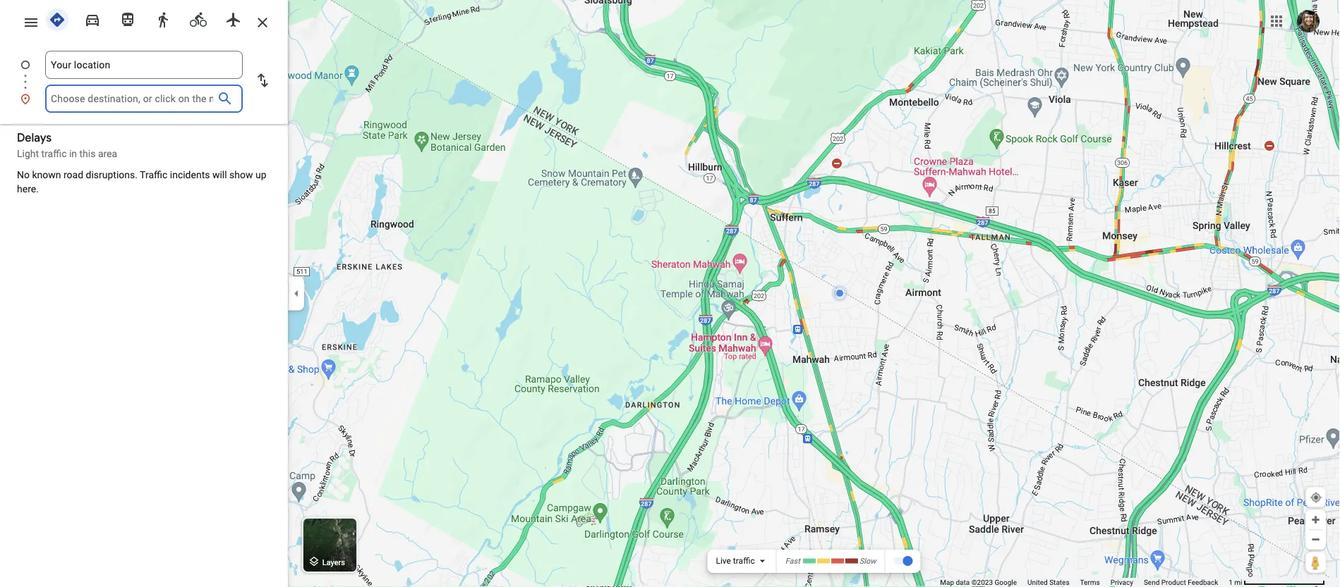 Task type: locate. For each thing, give the bounding box(es) containing it.
driving image
[[84, 11, 101, 28]]

2 horizontal spatial none radio
[[219, 6, 248, 31]]

None radio
[[42, 6, 72, 31], [113, 6, 143, 31], [219, 6, 248, 31]]

list item down starting point your location field in the left top of the page
[[0, 85, 288, 113]]

none radio left the walking option
[[113, 6, 143, 31]]

none field up choose destination, or click on the map... field
[[51, 51, 237, 79]]

1 none field from the top
[[51, 51, 237, 79]]

live
[[716, 557, 731, 567]]

none radio right best travel modes radio
[[78, 6, 107, 31]]

walking image
[[155, 11, 171, 28]]

0 horizontal spatial none radio
[[42, 6, 72, 31]]

zoom out image
[[1310, 535, 1321, 545]]

privacy button
[[1110, 579, 1133, 588]]

traffic
[[41, 148, 67, 159], [733, 557, 755, 567]]

1 none radio from the left
[[42, 6, 72, 31]]

1 vertical spatial none field
[[51, 85, 213, 113]]

show street view coverage image
[[1305, 553, 1326, 574]]

live traffic
[[716, 557, 755, 567]]

none radio right transit radio
[[148, 6, 178, 31]]

1 horizontal spatial none radio
[[113, 6, 143, 31]]

incidents
[[170, 169, 210, 181]]

1 horizontal spatial none radio
[[148, 6, 178, 31]]

2 horizontal spatial none radio
[[183, 6, 213, 31]]

list inside the google maps element
[[0, 51, 288, 113]]

0 vertical spatial traffic
[[41, 148, 67, 159]]

list item down transit 'icon'
[[0, 51, 288, 96]]

none radio left close directions image
[[219, 6, 248, 31]]

send
[[1144, 579, 1160, 587]]

map data ©2023 google
[[940, 579, 1017, 587]]

None radio
[[78, 6, 107, 31], [148, 6, 178, 31], [183, 6, 213, 31]]

traffic inside "delays light traffic in this area"
[[41, 148, 67, 159]]

0 horizontal spatial traffic
[[41, 148, 67, 159]]

delays
[[17, 131, 52, 145]]

area
[[98, 148, 117, 159]]

list
[[0, 51, 288, 113]]

transit image
[[119, 11, 136, 28]]

none field down starting point your location field in the left top of the page
[[51, 85, 213, 113]]

traffic
[[140, 169, 167, 181]]

list item
[[0, 51, 288, 96], [0, 85, 288, 113]]

delays light traffic in this area
[[17, 131, 117, 159]]

light
[[17, 148, 39, 159]]

1 none radio from the left
[[78, 6, 107, 31]]

2 list item from the top
[[0, 85, 288, 113]]

send product feedback button
[[1144, 579, 1218, 588]]

reverse starting point and destination image
[[254, 72, 271, 89]]

none radio left driving option
[[42, 6, 72, 31]]

known
[[32, 169, 61, 181]]

terms button
[[1080, 579, 1100, 588]]

product
[[1161, 579, 1186, 587]]

map
[[940, 579, 954, 587]]

1 mi button
[[1229, 579, 1325, 587]]

best travel modes image
[[49, 11, 66, 28]]

1 vertical spatial traffic
[[733, 557, 755, 567]]

states
[[1049, 579, 1069, 587]]

close directions image
[[254, 14, 271, 31]]

traffic left in
[[41, 148, 67, 159]]

none radio left the "flights" radio
[[183, 6, 213, 31]]

footer containing map data ©2023 google
[[940, 579, 1229, 588]]

3 none radio from the left
[[183, 6, 213, 31]]

slow
[[859, 557, 876, 566]]

traffic right live
[[733, 557, 755, 567]]

2 none field from the top
[[51, 85, 213, 113]]

no
[[17, 169, 30, 181]]

None field
[[51, 51, 237, 79], [51, 85, 213, 113]]

0 horizontal spatial none radio
[[78, 6, 107, 31]]

3 none radio from the left
[[219, 6, 248, 31]]

layers
[[322, 558, 345, 567]]

2 none radio from the left
[[113, 6, 143, 31]]

no known road disruptions. traffic incidents will show up here.
[[17, 169, 266, 195]]

flights image
[[225, 11, 242, 28]]

zoom in image
[[1310, 515, 1321, 526]]

0 vertical spatial none field
[[51, 51, 237, 79]]

2 none radio from the left
[[148, 6, 178, 31]]

footer
[[940, 579, 1229, 588]]

google account: giulia masi  
(giulia.masi@adept.ai) image
[[1297, 10, 1320, 33]]



Task type: vqa. For each thing, say whether or not it's contained in the screenshot.
do on the left
no



Task type: describe. For each thing, give the bounding box(es) containing it.
road
[[63, 169, 83, 181]]


[[308, 554, 320, 570]]

google
[[995, 579, 1017, 587]]

none radio transit
[[113, 6, 143, 31]]

1 list item from the top
[[0, 51, 288, 96]]

this
[[79, 148, 96, 159]]

show
[[229, 169, 253, 181]]

mi
[[1234, 579, 1242, 587]]

1 mi
[[1229, 579, 1242, 587]]

none field choose destination, or click on the map...
[[51, 85, 213, 113]]

cycling image
[[190, 11, 207, 28]]

none radio the "flights"
[[219, 6, 248, 31]]

collapse side panel image
[[289, 286, 304, 302]]

 Show traffic  checkbox
[[893, 556, 913, 567]]

in
[[69, 148, 77, 159]]

here.
[[17, 183, 39, 195]]

none radio best travel modes
[[42, 6, 72, 31]]

privacy
[[1110, 579, 1133, 587]]

united
[[1027, 579, 1048, 587]]

Starting point Your location field
[[51, 56, 237, 73]]

none radio driving
[[78, 6, 107, 31]]

none radio the walking
[[148, 6, 178, 31]]

footer inside the google maps element
[[940, 579, 1229, 588]]

data
[[956, 579, 970, 587]]

 layers
[[308, 554, 345, 570]]

send product feedback
[[1144, 579, 1218, 587]]

terms
[[1080, 579, 1100, 587]]

disruptions.
[[86, 169, 138, 181]]

show your location image
[[1310, 492, 1322, 505]]

Choose destination, or click on the map... field
[[51, 90, 213, 107]]

none radio cycling
[[183, 6, 213, 31]]

feedback
[[1188, 579, 1218, 587]]

will
[[212, 169, 227, 181]]

google maps element
[[0, 0, 1340, 588]]

1 horizontal spatial traffic
[[733, 557, 755, 567]]

united states button
[[1027, 579, 1069, 588]]

1
[[1229, 579, 1233, 587]]

directions main content
[[0, 0, 288, 588]]

©2023
[[971, 579, 993, 587]]

live traffic option
[[716, 557, 755, 567]]

united states
[[1027, 579, 1069, 587]]

fast
[[785, 557, 800, 566]]

up
[[255, 169, 266, 181]]

none field starting point your location
[[51, 51, 237, 79]]



